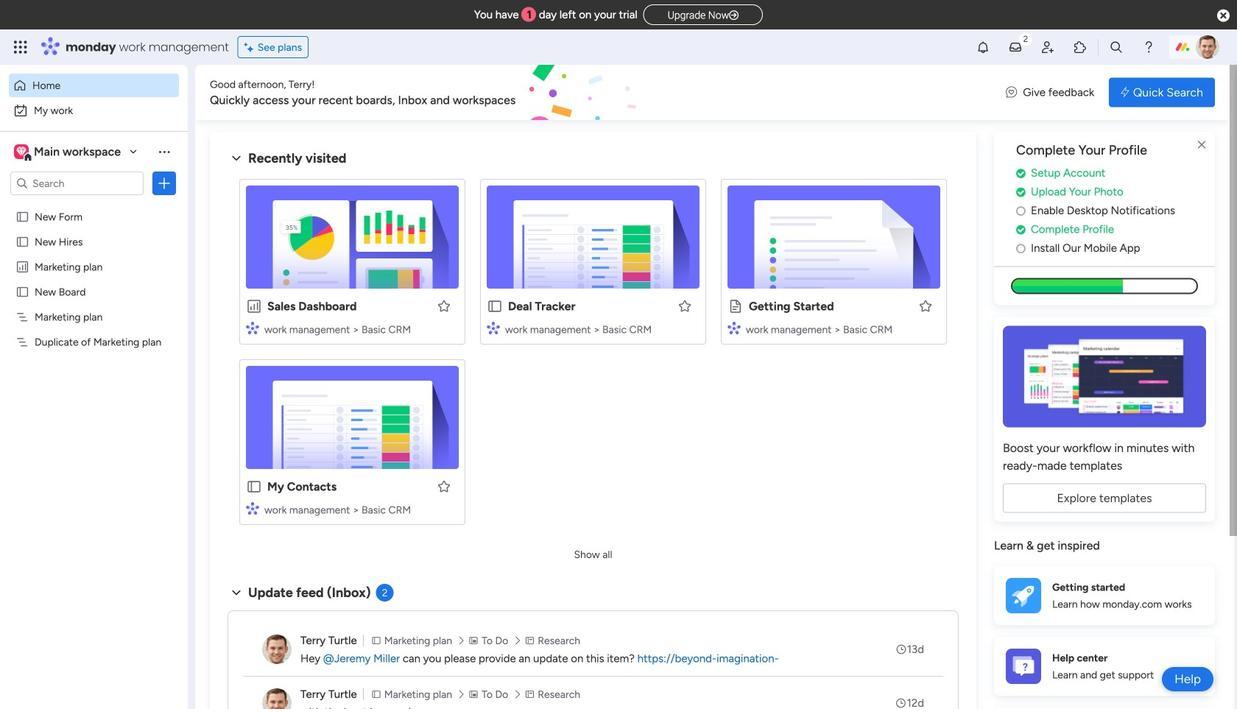 Task type: vqa. For each thing, say whether or not it's contained in the screenshot.
the top heading
no



Task type: describe. For each thing, give the bounding box(es) containing it.
0 horizontal spatial add to favorites image
[[437, 479, 452, 494]]

1 horizontal spatial terry turtle image
[[1197, 35, 1220, 59]]

quick search results list box
[[228, 167, 959, 543]]

1 horizontal spatial add to favorites image
[[678, 299, 693, 314]]

check circle image
[[1017, 187, 1026, 198]]

add to favorites image
[[437, 299, 452, 314]]

select product image
[[13, 40, 28, 55]]

close update feed (inbox) image
[[228, 584, 245, 602]]

workspace options image
[[157, 144, 172, 159]]

1 workspace image from the left
[[14, 144, 29, 160]]

Search in workspace field
[[31, 175, 123, 192]]

2 vertical spatial option
[[0, 204, 188, 207]]

dapulse close image
[[1218, 8, 1230, 24]]

2 image
[[1020, 30, 1033, 47]]

v2 bolt switch image
[[1122, 84, 1130, 101]]

1 vertical spatial option
[[9, 99, 179, 122]]

circle o image
[[1017, 243, 1026, 254]]

dapulse rightstroke image
[[730, 10, 739, 21]]

close recently visited image
[[228, 150, 245, 167]]

0 vertical spatial option
[[9, 74, 179, 97]]

1 vertical spatial public dashboard image
[[246, 298, 262, 315]]

1 horizontal spatial public board image
[[246, 479, 262, 495]]

getting started element
[[995, 566, 1216, 625]]

2 workspace image from the left
[[16, 144, 26, 160]]

search everything image
[[1110, 40, 1124, 55]]

notifications image
[[976, 40, 991, 55]]



Task type: locate. For each thing, give the bounding box(es) containing it.
workspace image
[[14, 144, 29, 160], [16, 144, 26, 160]]

public board image
[[15, 210, 29, 224], [15, 235, 29, 249], [487, 298, 503, 315], [728, 298, 744, 315]]

public dashboard image
[[15, 260, 29, 274], [246, 298, 262, 315]]

option
[[9, 74, 179, 97], [9, 99, 179, 122], [0, 204, 188, 207]]

update feed image
[[1009, 40, 1023, 55]]

list box
[[0, 202, 188, 554]]

0 vertical spatial check circle image
[[1017, 168, 1026, 179]]

templates image image
[[1008, 326, 1202, 428]]

terry turtle image
[[262, 689, 292, 710]]

invite members image
[[1041, 40, 1056, 55]]

0 horizontal spatial terry turtle image
[[262, 635, 292, 665]]

options image
[[157, 176, 172, 191]]

help image
[[1142, 40, 1157, 55]]

1 vertical spatial check circle image
[[1017, 224, 1026, 235]]

0 vertical spatial public dashboard image
[[15, 260, 29, 274]]

public board image
[[15, 285, 29, 299], [246, 479, 262, 495]]

2 element
[[376, 584, 394, 602]]

check circle image up check circle icon on the right of page
[[1017, 168, 1026, 179]]

v2 user feedback image
[[1007, 84, 1018, 101]]

workspace selection element
[[14, 143, 123, 162]]

check circle image down circle o image
[[1017, 224, 1026, 235]]

terry turtle image down dapulse close icon
[[1197, 35, 1220, 59]]

component image
[[487, 322, 500, 335]]

1 vertical spatial terry turtle image
[[262, 635, 292, 665]]

1 horizontal spatial public dashboard image
[[246, 298, 262, 315]]

terry turtle image
[[1197, 35, 1220, 59], [262, 635, 292, 665]]

circle o image
[[1017, 205, 1026, 216]]

2 check circle image from the top
[[1017, 224, 1026, 235]]

0 vertical spatial terry turtle image
[[1197, 35, 1220, 59]]

check circle image
[[1017, 168, 1026, 179], [1017, 224, 1026, 235]]

0 horizontal spatial public dashboard image
[[15, 260, 29, 274]]

terry turtle image up terry turtle image
[[262, 635, 292, 665]]

0 vertical spatial public board image
[[15, 285, 29, 299]]

help center element
[[995, 637, 1216, 696]]

0 horizontal spatial public board image
[[15, 285, 29, 299]]

see plans image
[[244, 39, 258, 55]]

1 check circle image from the top
[[1017, 168, 1026, 179]]

dapulse x slim image
[[1194, 136, 1211, 154]]

add to favorites image
[[678, 299, 693, 314], [919, 299, 934, 314], [437, 479, 452, 494]]

2 horizontal spatial add to favorites image
[[919, 299, 934, 314]]

1 vertical spatial public board image
[[246, 479, 262, 495]]

monday marketplace image
[[1074, 40, 1088, 55]]



